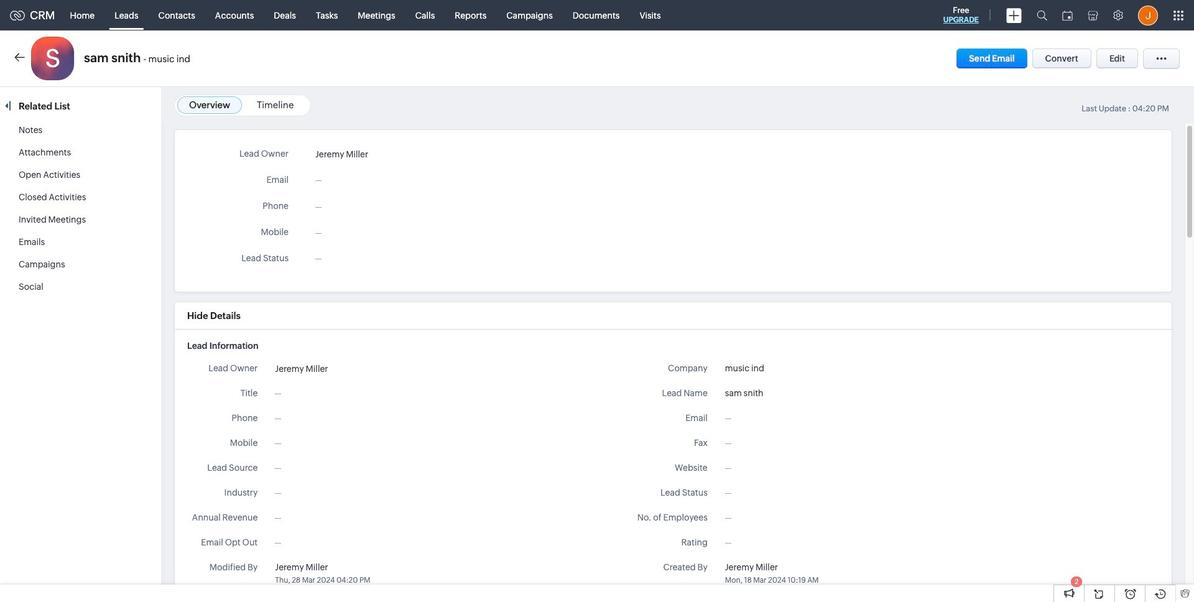 Task type: describe. For each thing, give the bounding box(es) containing it.
calendar image
[[1062, 10, 1073, 20]]

search image
[[1037, 10, 1047, 21]]

create menu image
[[1006, 8, 1022, 23]]

logo image
[[10, 10, 25, 20]]

profile element
[[1131, 0, 1166, 30]]

search element
[[1029, 0, 1055, 30]]



Task type: vqa. For each thing, say whether or not it's contained in the screenshot.
Create Menu image
yes



Task type: locate. For each thing, give the bounding box(es) containing it.
create menu element
[[999, 0, 1029, 30]]

profile image
[[1138, 5, 1158, 25]]



